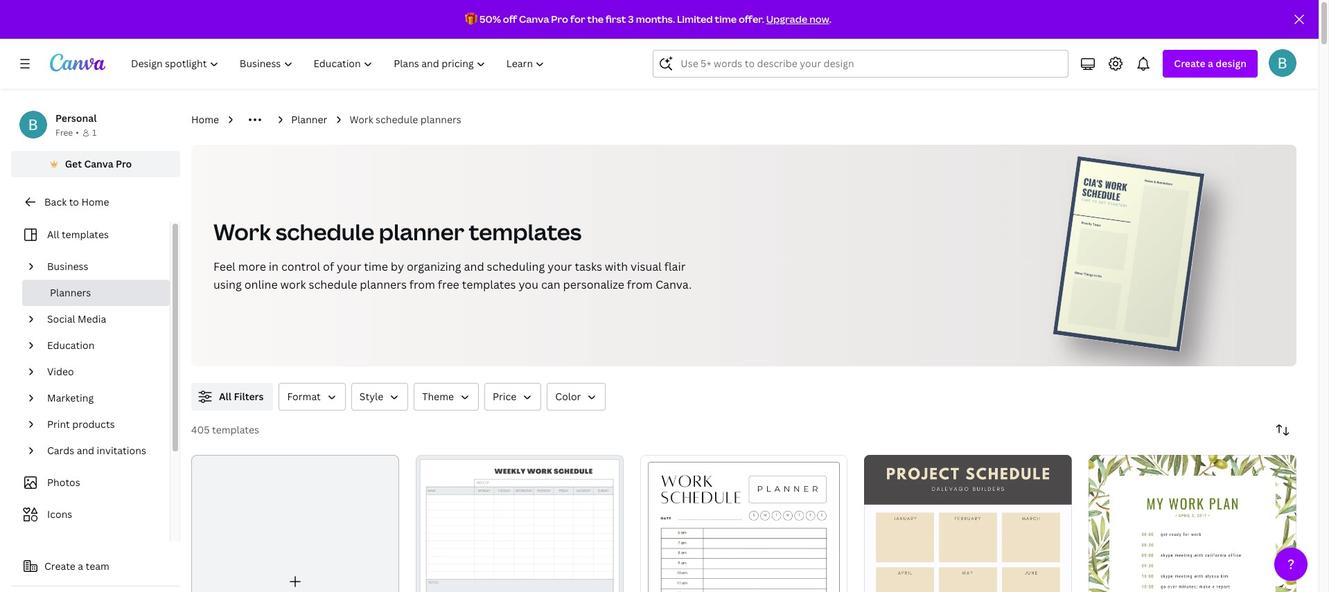 Task type: locate. For each thing, give the bounding box(es) containing it.
0 horizontal spatial home
[[81, 195, 109, 209]]

and inside "link"
[[77, 444, 94, 457]]

create
[[1174, 57, 1206, 70], [44, 560, 75, 573]]

create left team
[[44, 560, 75, 573]]

1 vertical spatial and
[[77, 444, 94, 457]]

team
[[86, 560, 109, 573]]

free
[[438, 277, 459, 292]]

canva
[[519, 12, 549, 26], [84, 157, 113, 170]]

1 horizontal spatial time
[[715, 12, 737, 26]]

1 vertical spatial work
[[213, 217, 271, 247]]

theme
[[422, 390, 454, 403]]

a inside the 'create a team' button
[[78, 560, 83, 573]]

of
[[323, 259, 334, 274]]

1 vertical spatial home
[[81, 195, 109, 209]]

🎁
[[465, 12, 478, 26]]

0 vertical spatial time
[[715, 12, 737, 26]]

0 vertical spatial pro
[[551, 12, 568, 26]]

planner link
[[291, 112, 327, 128]]

and right organizing
[[464, 259, 484, 274]]

using
[[213, 277, 242, 292]]

0 horizontal spatial your
[[337, 259, 361, 274]]

a for team
[[78, 560, 83, 573]]

a left team
[[78, 560, 83, 573]]

icons link
[[19, 502, 161, 528]]

and inside feel more in control of your time by organizing and scheduling your tasks with visual flair using online work schedule planners from free templates you can personalize from canva.
[[464, 259, 484, 274]]

personal
[[55, 112, 97, 125]]

social media link
[[42, 306, 161, 333]]

1 vertical spatial schedule
[[276, 217, 374, 247]]

all left the filters
[[219, 390, 232, 403]]

create inside button
[[44, 560, 75, 573]]

0 horizontal spatial create
[[44, 560, 75, 573]]

more
[[238, 259, 266, 274]]

0 horizontal spatial all
[[47, 228, 59, 241]]

1 horizontal spatial a
[[1208, 57, 1213, 70]]

1 horizontal spatial planners
[[420, 113, 461, 126]]

0 horizontal spatial canva
[[84, 157, 113, 170]]

cards and invitations
[[47, 444, 146, 457]]

all for all templates
[[47, 228, 59, 241]]

1 horizontal spatial pro
[[551, 12, 568, 26]]

0 vertical spatial and
[[464, 259, 484, 274]]

gray and cream squares project schedule planner image
[[864, 455, 1072, 593]]

time left by
[[364, 259, 388, 274]]

a
[[1208, 57, 1213, 70], [78, 560, 83, 573]]

home inside back to home "link"
[[81, 195, 109, 209]]

1 horizontal spatial work
[[350, 113, 373, 126]]

you
[[519, 277, 538, 292]]

1 horizontal spatial create
[[1174, 57, 1206, 70]]

canva right get
[[84, 157, 113, 170]]

pro left for
[[551, 12, 568, 26]]

icons
[[47, 508, 72, 521]]

planners
[[420, 113, 461, 126], [360, 277, 407, 292]]

create a design button
[[1163, 50, 1258, 78]]

create left design
[[1174, 57, 1206, 70]]

business link
[[42, 254, 161, 280]]

your right of
[[337, 259, 361, 274]]

1 vertical spatial a
[[78, 560, 83, 573]]

1 vertical spatial all
[[219, 390, 232, 403]]

1 horizontal spatial your
[[548, 259, 572, 274]]

your
[[337, 259, 361, 274], [548, 259, 572, 274]]

canva inside button
[[84, 157, 113, 170]]

first
[[606, 12, 626, 26]]

photos link
[[19, 470, 161, 496]]

2 vertical spatial schedule
[[309, 277, 357, 292]]

0 vertical spatial work
[[350, 113, 373, 126]]

pro
[[551, 12, 568, 26], [116, 157, 132, 170]]

scheduling
[[487, 259, 545, 274]]

work right planner
[[350, 113, 373, 126]]

0 vertical spatial schedule
[[376, 113, 418, 126]]

work for work schedule planner templates
[[213, 217, 271, 247]]

now
[[810, 12, 829, 26]]

time left offer.
[[715, 12, 737, 26]]

1 horizontal spatial all
[[219, 390, 232, 403]]

1 horizontal spatial home
[[191, 113, 219, 126]]

top level navigation element
[[122, 50, 557, 78]]

•
[[76, 127, 79, 139]]

upgrade
[[766, 12, 808, 26]]

None search field
[[653, 50, 1069, 78]]

1 vertical spatial planners
[[360, 277, 407, 292]]

0 horizontal spatial and
[[77, 444, 94, 457]]

1 horizontal spatial from
[[627, 277, 653, 292]]

price button
[[484, 383, 541, 411]]

create for create a team
[[44, 560, 75, 573]]

and right "cards" at left
[[77, 444, 94, 457]]

from down organizing
[[409, 277, 435, 292]]

0 horizontal spatial time
[[364, 259, 388, 274]]

from down visual
[[627, 277, 653, 292]]

0 horizontal spatial pro
[[116, 157, 132, 170]]

and
[[464, 259, 484, 274], [77, 444, 94, 457]]

format button
[[279, 383, 346, 411]]

a left design
[[1208, 57, 1213, 70]]

all templates
[[47, 228, 109, 241]]

pro up back to home "link"
[[116, 157, 132, 170]]

work
[[350, 113, 373, 126], [213, 217, 271, 247]]

templates down scheduling
[[462, 277, 516, 292]]

1 vertical spatial canva
[[84, 157, 113, 170]]

a inside create a design dropdown button
[[1208, 57, 1213, 70]]

0 horizontal spatial planners
[[360, 277, 407, 292]]

marketing
[[47, 392, 94, 405]]

visual
[[631, 259, 662, 274]]

style button
[[351, 383, 408, 411]]

all inside button
[[219, 390, 232, 403]]

work up more
[[213, 217, 271, 247]]

schedule for planners
[[376, 113, 418, 126]]

405
[[191, 423, 210, 437]]

1 vertical spatial time
[[364, 259, 388, 274]]

0 horizontal spatial work
[[213, 217, 271, 247]]

education link
[[42, 333, 161, 359]]

planner
[[379, 217, 464, 247]]

your up can
[[548, 259, 572, 274]]

feel more in control of your time by organizing and scheduling your tasks with visual flair using online work schedule planners from free templates you can personalize from canva.
[[213, 259, 692, 292]]

all
[[47, 228, 59, 241], [219, 390, 232, 403]]

0 vertical spatial planners
[[420, 113, 461, 126]]

schedule
[[376, 113, 418, 126], [276, 217, 374, 247], [309, 277, 357, 292]]

home
[[191, 113, 219, 126], [81, 195, 109, 209]]

media
[[78, 313, 106, 326]]

all down back at the top left
[[47, 228, 59, 241]]

canva right off
[[519, 12, 549, 26]]

0 vertical spatial create
[[1174, 57, 1206, 70]]

online
[[244, 277, 278, 292]]

1 vertical spatial create
[[44, 560, 75, 573]]

work schedule planner templates image
[[1001, 145, 1297, 367], [1053, 156, 1205, 352]]

0 horizontal spatial a
[[78, 560, 83, 573]]

0 vertical spatial a
[[1208, 57, 1213, 70]]

create a team button
[[11, 553, 180, 581]]

0 vertical spatial all
[[47, 228, 59, 241]]

for
[[570, 12, 585, 26]]

1 vertical spatial pro
[[116, 157, 132, 170]]

0 vertical spatial home
[[191, 113, 219, 126]]

all for all filters
[[219, 390, 232, 403]]

get canva pro
[[65, 157, 132, 170]]

pro inside button
[[116, 157, 132, 170]]

templates down back to home
[[62, 228, 109, 241]]

1 horizontal spatial and
[[464, 259, 484, 274]]

create a design
[[1174, 57, 1247, 70]]

0 vertical spatial canva
[[519, 12, 549, 26]]

from
[[409, 277, 435, 292], [627, 277, 653, 292]]

create inside dropdown button
[[1174, 57, 1206, 70]]

0 horizontal spatial from
[[409, 277, 435, 292]]



Task type: describe. For each thing, give the bounding box(es) containing it.
gray and white minimalist employee work schedule planner image
[[416, 456, 623, 593]]

invitations
[[97, 444, 146, 457]]

limited
[[677, 12, 713, 26]]

social
[[47, 313, 75, 326]]

theme button
[[414, 383, 479, 411]]

Sort by button
[[1269, 416, 1297, 444]]

50%
[[480, 12, 501, 26]]

create a team
[[44, 560, 109, 573]]

2 your from the left
[[548, 259, 572, 274]]

canva.
[[656, 277, 692, 292]]

1
[[92, 127, 97, 139]]

cards and invitations link
[[42, 438, 161, 464]]

brad klo image
[[1269, 49, 1297, 77]]

planners inside feel more in control of your time by organizing and scheduling your tasks with visual flair using online work schedule planners from free templates you can personalize from canva.
[[360, 277, 407, 292]]

2 from from the left
[[627, 277, 653, 292]]

1 your from the left
[[337, 259, 361, 274]]

social media
[[47, 313, 106, 326]]

off
[[503, 12, 517, 26]]

templates inside feel more in control of your time by organizing and scheduling your tasks with visual flair using online work schedule planners from free templates you can personalize from canva.
[[462, 277, 516, 292]]

all filters button
[[191, 383, 273, 411]]

free •
[[55, 127, 79, 139]]

business
[[47, 260, 88, 273]]

home link
[[191, 112, 219, 128]]

photos
[[47, 476, 80, 489]]

color
[[555, 390, 581, 403]]

all filters
[[219, 390, 264, 403]]

in
[[269, 259, 279, 274]]

flair
[[664, 259, 686, 274]]

offer.
[[739, 12, 764, 26]]

format
[[287, 390, 321, 403]]

tasks
[[575, 259, 602, 274]]

get
[[65, 157, 82, 170]]

free
[[55, 127, 73, 139]]

create for create a design
[[1174, 57, 1206, 70]]

feel
[[213, 259, 235, 274]]

to
[[69, 195, 79, 209]]

cards
[[47, 444, 74, 457]]

white grey minimalist work schedule planner image
[[640, 455, 848, 593]]

time inside feel more in control of your time by organizing and scheduling your tasks with visual flair using online work schedule planners from free templates you can personalize from canva.
[[364, 259, 388, 274]]

personalize
[[563, 277, 624, 292]]

print products
[[47, 418, 115, 431]]

organizing
[[407, 259, 461, 274]]

templates up scheduling
[[469, 217, 582, 247]]

.
[[829, 12, 832, 26]]

back to home link
[[11, 188, 180, 216]]

can
[[541, 277, 560, 292]]

by
[[391, 259, 404, 274]]

color button
[[547, 383, 606, 411]]

🎁 50% off canva pro for the first 3 months. limited time offer. upgrade now .
[[465, 12, 832, 26]]

video
[[47, 365, 74, 378]]

back
[[44, 195, 67, 209]]

Search search field
[[681, 51, 1060, 77]]

work schedule planners
[[350, 113, 461, 126]]

1 horizontal spatial canva
[[519, 12, 549, 26]]

work
[[280, 277, 306, 292]]

print
[[47, 418, 70, 431]]

white and green foliage pattern work schedule planner image
[[1089, 455, 1297, 593]]

the
[[587, 12, 604, 26]]

schedule for planner
[[276, 217, 374, 247]]

with
[[605, 259, 628, 274]]

templates down all filters button
[[212, 423, 259, 437]]

video link
[[42, 359, 161, 385]]

work for work schedule planners
[[350, 113, 373, 126]]

control
[[281, 259, 320, 274]]

education
[[47, 339, 94, 352]]

1 from from the left
[[409, 277, 435, 292]]

3
[[628, 12, 634, 26]]

a for design
[[1208, 57, 1213, 70]]

filters
[[234, 390, 264, 403]]

planner
[[291, 113, 327, 126]]

print products link
[[42, 412, 161, 438]]

all templates link
[[19, 222, 161, 248]]

months.
[[636, 12, 675, 26]]

design
[[1216, 57, 1247, 70]]

products
[[72, 418, 115, 431]]

get canva pro button
[[11, 151, 180, 177]]

style
[[360, 390, 383, 403]]

back to home
[[44, 195, 109, 209]]

work schedule planner templates
[[213, 217, 582, 247]]

upgrade now button
[[766, 12, 829, 26]]

schedule inside feel more in control of your time by organizing and scheduling your tasks with visual flair using online work schedule planners from free templates you can personalize from canva.
[[309, 277, 357, 292]]

price
[[493, 390, 517, 403]]

405 templates
[[191, 423, 259, 437]]

planners
[[50, 286, 91, 299]]

marketing link
[[42, 385, 161, 412]]



Task type: vqa. For each thing, say whether or not it's contained in the screenshot.
Brown Elegant Fashion New Collection Instagram Post image
no



